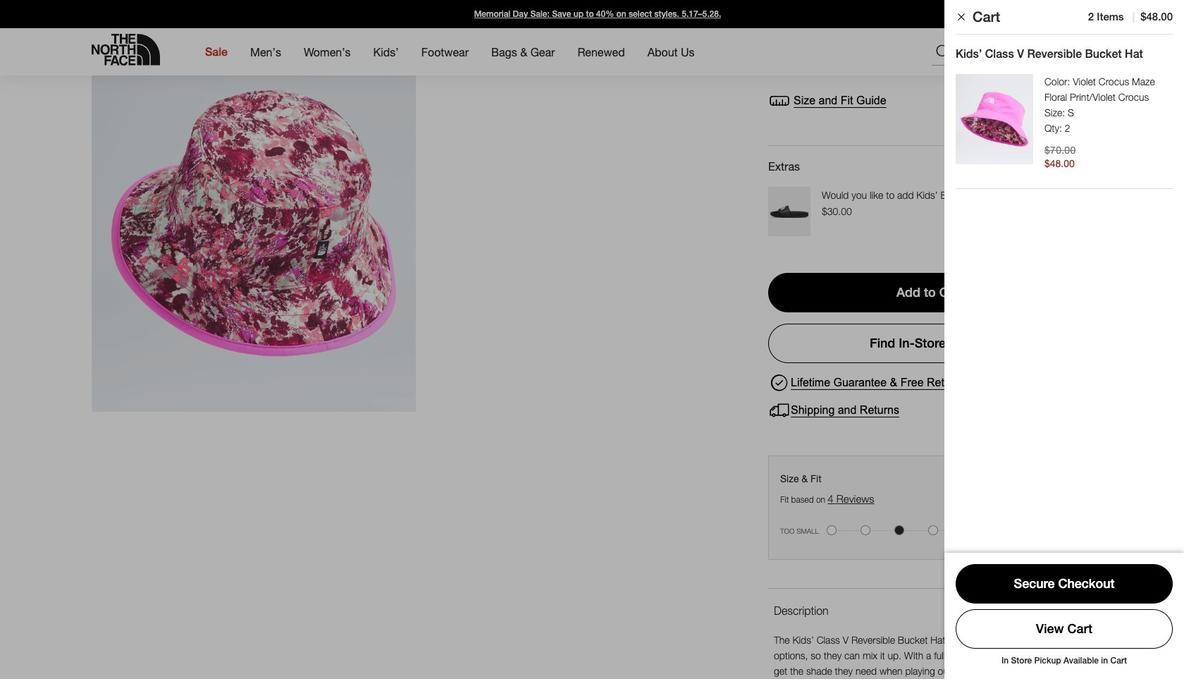 Task type: vqa. For each thing, say whether or not it's contained in the screenshot.
with
no



Task type: describe. For each thing, give the bounding box(es) containing it.
the north face home page image
[[92, 34, 160, 66]]

kids' class v reversible bucket hat image
[[956, 74, 1034, 164]]

kids' base camp slides iii image
[[769, 187, 811, 236]]

Search search field
[[932, 38, 1059, 66]]

search all image
[[935, 43, 952, 60]]



Task type: locate. For each thing, give the bounding box(es) containing it.
list box
[[769, 46, 1093, 73]]

0 horizontal spatial close image
[[956, 11, 967, 23]]

close image
[[1072, 11, 1091, 17], [956, 11, 967, 23]]

1 horizontal spatial close image
[[1072, 11, 1091, 17]]



